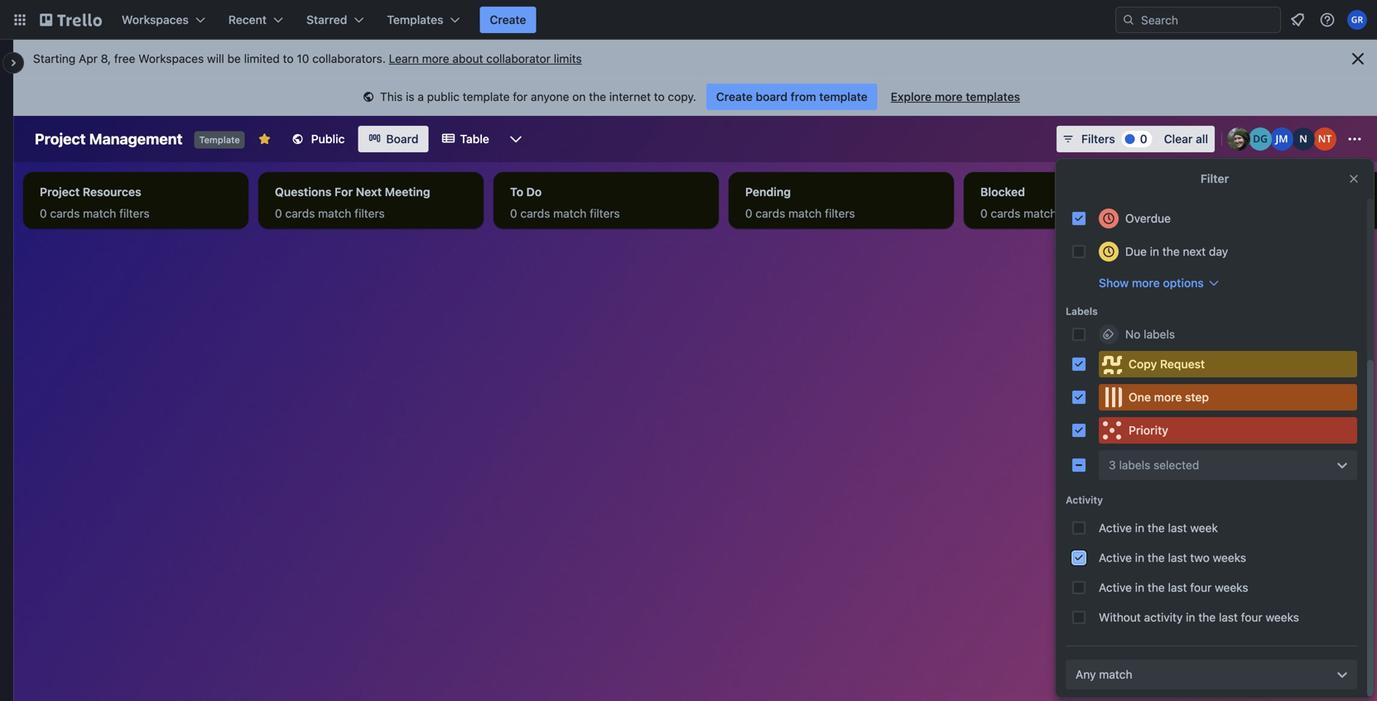 Task type: locate. For each thing, give the bounding box(es) containing it.
to do 0 cards match filters
[[510, 185, 620, 220]]

create up collaborator
[[490, 13, 526, 27]]

nicole tang (nicoletang31) image
[[1314, 128, 1337, 151]]

activity
[[1066, 494, 1103, 506]]

to left 10
[[283, 52, 294, 65]]

0 horizontal spatial four
[[1191, 581, 1212, 595]]

match
[[83, 207, 116, 220], [318, 207, 351, 220], [553, 207, 587, 220], [789, 207, 822, 220], [1024, 207, 1057, 220], [1099, 668, 1133, 682]]

0 inside pending 0 cards match filters
[[745, 207, 753, 220]]

pending
[[745, 185, 791, 199]]

two
[[1191, 551, 1210, 565]]

10
[[297, 52, 309, 65]]

primary element
[[0, 0, 1377, 40]]

the up activity at right bottom
[[1148, 581, 1165, 595]]

jordan mirchev (jordan_mirchev) image
[[1271, 128, 1294, 151]]

2 active from the top
[[1099, 551, 1132, 565]]

nic (nicoletollefson1) image
[[1292, 128, 1315, 151]]

explore more templates link
[[881, 84, 1030, 110]]

filters inside pending 0 cards match filters
[[825, 207, 855, 220]]

match right any
[[1099, 668, 1133, 682]]

project
[[35, 130, 86, 148], [40, 185, 80, 199]]

search image
[[1122, 13, 1136, 27]]

public button
[[281, 126, 355, 152]]

project inside text field
[[35, 130, 86, 148]]

cards inside questions for next meeting 0 cards match filters
[[285, 207, 315, 220]]

5 filters from the left
[[1060, 207, 1091, 220]]

the up active in the last two weeks
[[1148, 521, 1165, 535]]

project resources 0 cards match filters
[[40, 185, 150, 220]]

1 vertical spatial to
[[654, 90, 665, 104]]

match down resources
[[83, 207, 116, 220]]

more right "learn"
[[422, 52, 449, 65]]

more right one
[[1154, 391, 1182, 404]]

filters inside blocked 0 cards match filters
[[1060, 207, 1091, 220]]

match down pending text box
[[789, 207, 822, 220]]

show more options
[[1099, 276, 1204, 290]]

cards down blocked
[[991, 207, 1021, 220]]

will
[[207, 52, 224, 65]]

copy
[[1129, 357, 1157, 371]]

0 vertical spatial create
[[490, 13, 526, 27]]

2 cards from the left
[[285, 207, 315, 220]]

filters
[[1082, 132, 1115, 146]]

active down active in the last week
[[1099, 551, 1132, 565]]

5 cards from the left
[[991, 207, 1021, 220]]

next
[[356, 185, 382, 199]]

color: orange, title: "one more step" element
[[1099, 384, 1358, 411]]

more inside explore more templates link
[[935, 90, 963, 104]]

0 horizontal spatial create
[[490, 13, 526, 27]]

Pending text field
[[736, 179, 948, 205]]

1 horizontal spatial template
[[819, 90, 868, 104]]

resources
[[83, 185, 141, 199]]

filters down pending text box
[[825, 207, 855, 220]]

show menu image
[[1347, 131, 1363, 147]]

1 vertical spatial weeks
[[1215, 581, 1249, 595]]

recent button
[[219, 7, 293, 33]]

3 active from the top
[[1099, 581, 1132, 595]]

active
[[1099, 521, 1132, 535], [1099, 551, 1132, 565], [1099, 581, 1132, 595]]

devan goldstein (devangoldstein2) image
[[1249, 128, 1272, 151]]

filters
[[119, 207, 150, 220], [355, 207, 385, 220], [590, 207, 620, 220], [825, 207, 855, 220], [1060, 207, 1091, 220]]

template right from
[[819, 90, 868, 104]]

cards
[[50, 207, 80, 220], [285, 207, 315, 220], [521, 207, 550, 220], [756, 207, 785, 220], [991, 207, 1021, 220]]

last for week
[[1168, 521, 1187, 535]]

explore more templates
[[891, 90, 1020, 104]]

project up project resources 0 cards match filters
[[35, 130, 86, 148]]

in for due in the next day
[[1150, 245, 1160, 258]]

0 inside blocked 0 cards match filters
[[981, 207, 988, 220]]

clear all
[[1164, 132, 1208, 146]]

more for one
[[1154, 391, 1182, 404]]

more right "show"
[[1132, 276, 1160, 290]]

create inside "link"
[[716, 90, 753, 104]]

from
[[791, 90, 816, 104]]

project left resources
[[40, 185, 80, 199]]

0 vertical spatial active
[[1099, 521, 1132, 535]]

the right activity at right bottom
[[1199, 611, 1216, 625]]

0
[[1140, 132, 1148, 146], [40, 207, 47, 220], [275, 207, 282, 220], [510, 207, 517, 220], [745, 207, 753, 220], [981, 207, 988, 220]]

create for create
[[490, 13, 526, 27]]

anyone
[[531, 90, 569, 104]]

activity
[[1144, 611, 1183, 625]]

the left next
[[1163, 245, 1180, 258]]

2 vertical spatial active
[[1099, 581, 1132, 595]]

create left board
[[716, 90, 753, 104]]

labels right no
[[1144, 328, 1175, 341]]

active up without
[[1099, 581, 1132, 595]]

to left copy.
[[654, 90, 665, 104]]

in right activity at right bottom
[[1186, 611, 1196, 625]]

more inside show more options button
[[1132, 276, 1160, 290]]

more right explore
[[935, 90, 963, 104]]

pending 0 cards match filters
[[745, 185, 855, 220]]

workspaces up free
[[122, 13, 189, 27]]

active down activity
[[1099, 521, 1132, 535]]

public
[[427, 90, 460, 104]]

in right due
[[1150, 245, 1160, 258]]

template left for
[[463, 90, 510, 104]]

Search field
[[1136, 7, 1281, 32]]

filters down "questions for next meeting" text field
[[355, 207, 385, 220]]

workspaces button
[[112, 7, 215, 33]]

0 vertical spatial project
[[35, 130, 86, 148]]

without activity in the last four weeks
[[1099, 611, 1300, 625]]

last left two
[[1168, 551, 1187, 565]]

priority
[[1129, 424, 1169, 437]]

3 filters from the left
[[590, 207, 620, 220]]

4 cards from the left
[[756, 207, 785, 220]]

0 inside questions for next meeting 0 cards match filters
[[275, 207, 282, 220]]

limited
[[244, 52, 280, 65]]

cards inside pending 0 cards match filters
[[756, 207, 785, 220]]

weeks
[[1213, 551, 1247, 565], [1215, 581, 1249, 595], [1266, 611, 1300, 625]]

1 vertical spatial project
[[40, 185, 80, 199]]

labels
[[1144, 328, 1175, 341], [1119, 458, 1151, 472]]

color: red, title: "priority" element
[[1099, 417, 1358, 444]]

4 filters from the left
[[825, 207, 855, 220]]

3
[[1109, 458, 1116, 472]]

0 vertical spatial labels
[[1144, 328, 1175, 341]]

back to home image
[[40, 7, 102, 33]]

in
[[1150, 245, 1160, 258], [1135, 521, 1145, 535], [1135, 551, 1145, 565], [1135, 581, 1145, 595], [1186, 611, 1196, 625]]

last left week
[[1168, 521, 1187, 535]]

no
[[1126, 328, 1141, 341]]

1 vertical spatial active
[[1099, 551, 1132, 565]]

match down for
[[318, 207, 351, 220]]

0 horizontal spatial to
[[283, 52, 294, 65]]

all
[[1196, 132, 1208, 146]]

the down active in the last week
[[1148, 551, 1165, 565]]

in up without
[[1135, 581, 1145, 595]]

3 cards from the left
[[521, 207, 550, 220]]

filters inside questions for next meeting 0 cards match filters
[[355, 207, 385, 220]]

cards inside blocked 0 cards match filters
[[991, 207, 1021, 220]]

1 vertical spatial workspaces
[[138, 52, 204, 65]]

any
[[1076, 668, 1096, 682]]

a
[[418, 90, 424, 104]]

project for project management
[[35, 130, 86, 148]]

filters down to do text box
[[590, 207, 620, 220]]

create
[[490, 13, 526, 27], [716, 90, 753, 104]]

cards down do
[[521, 207, 550, 220]]

cards down the project resources text field
[[50, 207, 80, 220]]

1 horizontal spatial to
[[654, 90, 665, 104]]

create board from template
[[716, 90, 868, 104]]

2 filters from the left
[[355, 207, 385, 220]]

day
[[1209, 245, 1228, 258]]

1 vertical spatial four
[[1241, 611, 1263, 625]]

the right on at top
[[589, 90, 606, 104]]

star or unstar board image
[[258, 133, 271, 146]]

Blocked text field
[[971, 179, 1183, 205]]

workspaces inside dropdown button
[[122, 13, 189, 27]]

last down active in the last two weeks
[[1168, 581, 1187, 595]]

the
[[589, 90, 606, 104], [1163, 245, 1180, 258], [1148, 521, 1165, 535], [1148, 551, 1165, 565], [1148, 581, 1165, 595], [1199, 611, 1216, 625]]

1 vertical spatial create
[[716, 90, 753, 104]]

without
[[1099, 611, 1141, 625]]

table link
[[432, 126, 499, 152]]

in down active in the last week
[[1135, 551, 1145, 565]]

2 template from the left
[[819, 90, 868, 104]]

match down blocked text field
[[1024, 207, 1057, 220]]

0 notifications image
[[1288, 10, 1308, 30]]

customize views image
[[508, 131, 524, 147]]

1 cards from the left
[[50, 207, 80, 220]]

open information menu image
[[1319, 12, 1336, 28]]

Board name text field
[[27, 126, 191, 152]]

blocked 0 cards match filters
[[981, 185, 1091, 220]]

filters down the project resources text field
[[119, 207, 150, 220]]

2 vertical spatial weeks
[[1266, 611, 1300, 625]]

request
[[1160, 357, 1205, 371]]

project for project resources 0 cards match filters
[[40, 185, 80, 199]]

close popover image
[[1348, 172, 1361, 186]]

labels right "3"
[[1119, 458, 1151, 472]]

0 horizontal spatial template
[[463, 90, 510, 104]]

cards down pending
[[756, 207, 785, 220]]

0 vertical spatial workspaces
[[122, 13, 189, 27]]

1 vertical spatial labels
[[1119, 458, 1151, 472]]

for
[[335, 185, 353, 199]]

last
[[1168, 521, 1187, 535], [1168, 551, 1187, 565], [1168, 581, 1187, 595], [1219, 611, 1238, 625]]

1 active from the top
[[1099, 521, 1132, 535]]

to
[[510, 185, 524, 199]]

filters down blocked text field
[[1060, 207, 1091, 220]]

show
[[1099, 276, 1129, 290]]

template
[[463, 90, 510, 104], [819, 90, 868, 104]]

copy request
[[1129, 357, 1205, 371]]

internet
[[609, 90, 651, 104]]

1 filters from the left
[[119, 207, 150, 220]]

meeting
[[385, 185, 430, 199]]

cards down questions
[[285, 207, 315, 220]]

create for create board from template
[[716, 90, 753, 104]]

workspaces
[[122, 13, 189, 27], [138, 52, 204, 65]]

workspaces down workspaces dropdown button at the top left of the page
[[138, 52, 204, 65]]

0 vertical spatial weeks
[[1213, 551, 1247, 565]]

in up active in the last two weeks
[[1135, 521, 1145, 535]]

create inside button
[[490, 13, 526, 27]]

project inside project resources 0 cards match filters
[[40, 185, 80, 199]]

clear all button
[[1158, 126, 1215, 152]]

match down to do text box
[[553, 207, 587, 220]]

weeks for active in the last two weeks
[[1213, 551, 1247, 565]]

1 horizontal spatial create
[[716, 90, 753, 104]]

more inside color: orange, title: "one more step" element
[[1154, 391, 1182, 404]]



Task type: describe. For each thing, give the bounding box(es) containing it.
due in the next day
[[1126, 245, 1228, 258]]

learn more about collaborator limits link
[[389, 52, 582, 65]]

weeks for active in the last four weeks
[[1215, 581, 1249, 595]]

match inside blocked 0 cards match filters
[[1024, 207, 1057, 220]]

templates
[[966, 90, 1020, 104]]

create board from template link
[[706, 84, 878, 110]]

caity (caity) image
[[1228, 128, 1251, 151]]

starred
[[306, 13, 347, 27]]

copy.
[[668, 90, 696, 104]]

more for show
[[1132, 276, 1160, 290]]

do
[[526, 185, 542, 199]]

step
[[1185, 391, 1209, 404]]

sm image
[[360, 89, 377, 106]]

match inside to do 0 cards match filters
[[553, 207, 587, 220]]

board
[[386, 132, 419, 146]]

match inside pending 0 cards match filters
[[789, 207, 822, 220]]

be
[[227, 52, 241, 65]]

last down active in the last four weeks
[[1219, 611, 1238, 625]]

management
[[89, 130, 183, 148]]

in for active in the last four weeks
[[1135, 581, 1145, 595]]

8,
[[101, 52, 111, 65]]

labels for no
[[1144, 328, 1175, 341]]

selected
[[1154, 458, 1200, 472]]

last for four
[[1168, 581, 1187, 595]]

collaborators.
[[312, 52, 386, 65]]

on
[[573, 90, 586, 104]]

explore
[[891, 90, 932, 104]]

active for active in the last two weeks
[[1099, 551, 1132, 565]]

active in the last four weeks
[[1099, 581, 1249, 595]]

any match
[[1076, 668, 1133, 682]]

one
[[1129, 391, 1151, 404]]

color: yellow, title: "copy request" element
[[1099, 351, 1358, 378]]

filters inside to do 0 cards match filters
[[590, 207, 620, 220]]

To Do text field
[[500, 179, 712, 205]]

template
[[199, 135, 240, 145]]

1 horizontal spatial four
[[1241, 611, 1263, 625]]

last for two
[[1168, 551, 1187, 565]]

apr
[[79, 52, 98, 65]]

the for active in the last four weeks
[[1148, 581, 1165, 595]]

templates button
[[377, 7, 470, 33]]

show more options button
[[1099, 275, 1221, 292]]

0 inside to do 0 cards match filters
[[510, 207, 517, 220]]

starting apr 8, free workspaces will be limited to 10 collaborators. learn more about collaborator limits
[[33, 52, 582, 65]]

labels
[[1066, 306, 1098, 317]]

Project Resources text field
[[30, 179, 242, 205]]

more for explore
[[935, 90, 963, 104]]

in for active in the last two weeks
[[1135, 551, 1145, 565]]

collaborator
[[486, 52, 551, 65]]

create button
[[480, 7, 536, 33]]

is
[[406, 90, 415, 104]]

table
[[460, 132, 489, 146]]

starred button
[[297, 7, 374, 33]]

0 inside project resources 0 cards match filters
[[40, 207, 47, 220]]

for
[[513, 90, 528, 104]]

next
[[1183, 245, 1206, 258]]

cards inside project resources 0 cards match filters
[[50, 207, 80, 220]]

blocked
[[981, 185, 1025, 199]]

about
[[453, 52, 483, 65]]

0 vertical spatial four
[[1191, 581, 1212, 595]]

free
[[114, 52, 135, 65]]

active for active in the last week
[[1099, 521, 1132, 535]]

public
[[311, 132, 345, 146]]

board
[[756, 90, 788, 104]]

0 vertical spatial to
[[283, 52, 294, 65]]

learn
[[389, 52, 419, 65]]

the for due in the next day
[[1163, 245, 1180, 258]]

starting
[[33, 52, 76, 65]]

in for active in the last week
[[1135, 521, 1145, 535]]

one more step
[[1129, 391, 1209, 404]]

labels for 3
[[1119, 458, 1151, 472]]

this
[[380, 90, 403, 104]]

3 labels selected
[[1109, 458, 1200, 472]]

filter
[[1201, 172, 1229, 186]]

filters inside project resources 0 cards match filters
[[119, 207, 150, 220]]

templates
[[387, 13, 443, 27]]

active in the last week
[[1099, 521, 1218, 535]]

match inside questions for next meeting 0 cards match filters
[[318, 207, 351, 220]]

active in the last two weeks
[[1099, 551, 1247, 565]]

limits
[[554, 52, 582, 65]]

cards inside to do 0 cards match filters
[[521, 207, 550, 220]]

no labels
[[1126, 328, 1175, 341]]

clear
[[1164, 132, 1193, 146]]

questions for next meeting 0 cards match filters
[[275, 185, 430, 220]]

board link
[[358, 126, 429, 152]]

week
[[1191, 521, 1218, 535]]

active for active in the last four weeks
[[1099, 581, 1132, 595]]

the for active in the last week
[[1148, 521, 1165, 535]]

project management
[[35, 130, 183, 148]]

match inside project resources 0 cards match filters
[[83, 207, 116, 220]]

this is a public template for anyone on the internet to copy.
[[380, 90, 696, 104]]

due
[[1126, 245, 1147, 258]]

Questions For Next Meeting text field
[[265, 179, 477, 205]]

overdue
[[1126, 212, 1171, 225]]

questions
[[275, 185, 332, 199]]

greg robinson (gregrobinson96) image
[[1348, 10, 1368, 30]]

template inside "link"
[[819, 90, 868, 104]]

options
[[1163, 276, 1204, 290]]

the for active in the last two weeks
[[1148, 551, 1165, 565]]

1 template from the left
[[463, 90, 510, 104]]



Task type: vqa. For each thing, say whether or not it's contained in the screenshot.
the filters in the Questions For Next Meeting 0 cards match filters
yes



